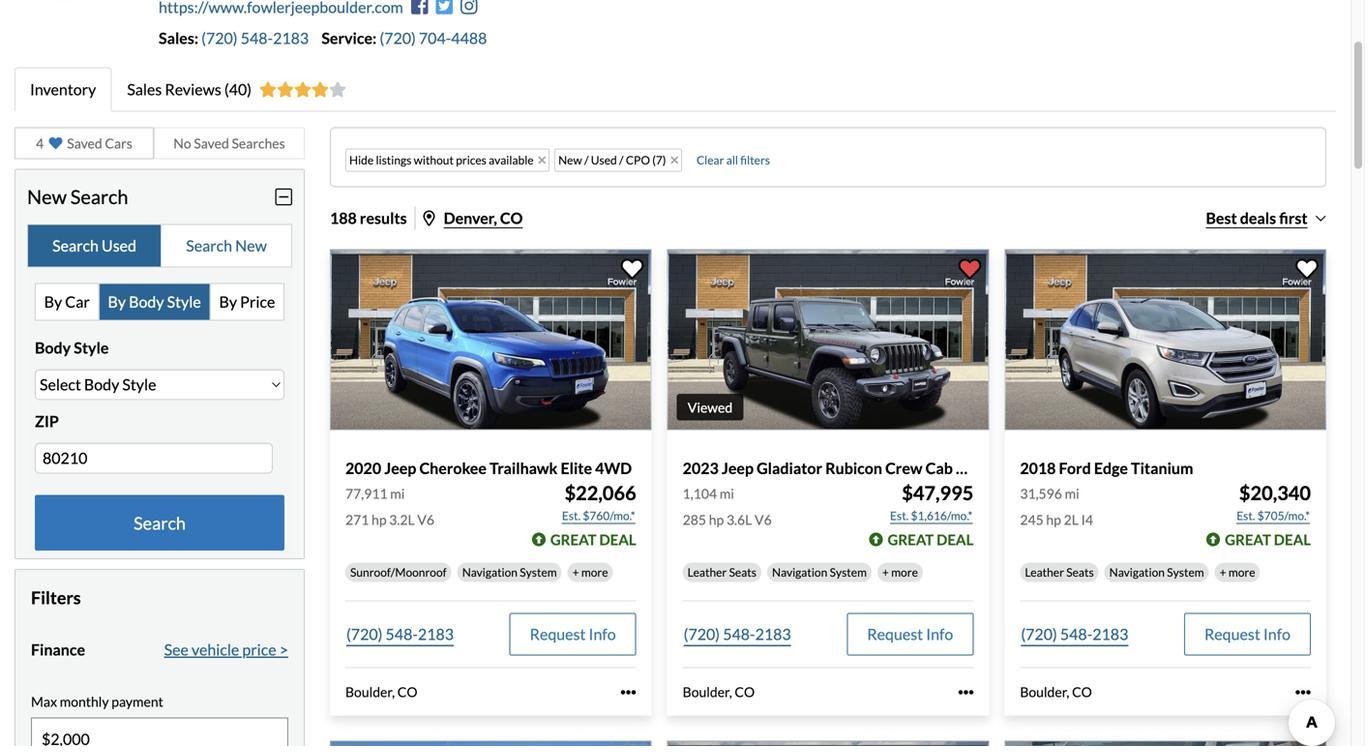 Task type: describe. For each thing, give the bounding box(es) containing it.
sarge green clearcoat 2023 jeep gladiator rubicon crew cab 4wd pickup truck four-wheel drive 8-speed automatic image
[[668, 249, 990, 430]]

map marker alt image
[[424, 210, 435, 226]]

hide
[[349, 153, 374, 167]]

mi for $47,995
[[720, 486, 735, 502]]

crystal black pearl 2020 honda cr-v hybrid touring awd suv / crossover all-wheel drive continuously variable transmission image
[[330, 741, 652, 746]]

seats for $47,995
[[729, 566, 757, 580]]

great for $20,340
[[1226, 531, 1272, 549]]

3.2l
[[389, 512, 415, 528]]

payment
[[112, 694, 163, 710]]

$22,066
[[565, 482, 637, 505]]

by car
[[44, 292, 90, 311]]

(720) 548-2183 button for $22,066
[[346, 613, 455, 656]]

2018
[[1021, 459, 1057, 478]]

(720) 548-2183 button for $20,340
[[1021, 613, 1130, 656]]

crew
[[886, 459, 923, 478]]

548- for $47,995
[[723, 625, 756, 644]]

deal for $47,995
[[937, 531, 974, 549]]

vehicle
[[192, 640, 239, 659]]

times image for new / used / cpo (7)
[[671, 155, 679, 166]]

great deal for $22,066
[[551, 531, 637, 549]]

without
[[414, 153, 454, 167]]

est. $1,616/mo.* button
[[890, 506, 974, 526]]

all
[[727, 153, 739, 167]]

great for $22,066
[[551, 531, 597, 549]]

minus square image
[[275, 187, 292, 207]]

search inside dropdown button
[[70, 185, 128, 209]]

ellipsis h image for $47,995
[[959, 685, 974, 700]]

77,911 mi 271 hp 3.2l v6
[[346, 486, 435, 528]]

search for search new
[[186, 236, 232, 255]]

system for $22,066
[[520, 566, 557, 580]]

search button
[[35, 495, 285, 551]]

system for $47,995
[[830, 566, 867, 580]]

1 / from the left
[[585, 153, 589, 167]]

new for new / used / cpo (7)
[[559, 153, 582, 167]]

navigation for $20,340
[[1110, 566, 1165, 580]]

denver,
[[444, 209, 497, 227]]

see vehicle price > link
[[164, 638, 288, 662]]

cars
[[105, 135, 132, 151]]

(720) 548-2183 for $20,340
[[1022, 625, 1129, 644]]

hp for $47,995
[[709, 512, 724, 528]]

est. for $20,340
[[1237, 509, 1256, 523]]

navigation system for $47,995
[[772, 566, 867, 580]]

$20,340
[[1240, 482, 1312, 505]]

1 saved from the left
[[67, 135, 102, 151]]

(720) for $22,066
[[347, 625, 383, 644]]

deal for $22,066
[[600, 531, 637, 549]]

search new
[[186, 236, 267, 255]]

by body style
[[108, 292, 201, 311]]

31,596
[[1021, 486, 1063, 502]]

prices
[[456, 153, 487, 167]]

zip
[[35, 412, 59, 431]]

(720) for $20,340
[[1022, 625, 1058, 644]]

reviews
[[165, 80, 221, 99]]

(40)
[[224, 80, 252, 99]]

more for $20,340
[[1229, 566, 1256, 580]]

see vehicle price >
[[164, 640, 288, 659]]

est. $705/mo.* button
[[1236, 506, 1312, 526]]

(720) 548-2183 link
[[202, 28, 322, 47]]

mi for $20,340
[[1065, 486, 1080, 502]]

saved cars
[[67, 135, 132, 151]]

new search
[[27, 185, 128, 209]]

285
[[683, 512, 707, 528]]

1,104
[[683, 486, 717, 502]]

by price
[[219, 292, 275, 311]]

sales:
[[159, 28, 199, 47]]

white gold metallic 2018 ford edge titanium suv / crossover front-wheel drive 6-speed automatic image
[[1005, 249, 1327, 430]]

finance
[[31, 640, 85, 659]]

titanium
[[1132, 459, 1194, 478]]

heart image
[[49, 137, 62, 150]]

great deal for $20,340
[[1226, 531, 1312, 549]]

$1,616/mo.*
[[911, 509, 973, 523]]

188 results
[[330, 209, 407, 227]]

instagram - fowler jeep of boulder image
[[461, 0, 478, 15]]

tab list containing search used
[[27, 224, 292, 268]]

boulder, co for $20,340
[[1021, 684, 1093, 701]]

request info button for $22,066
[[510, 613, 637, 656]]

by for by body style
[[108, 292, 126, 311]]

cpo
[[626, 153, 651, 167]]

est. $760/mo.* button
[[561, 506, 637, 526]]

548- for $20,340
[[1061, 625, 1093, 644]]

sales: (720) 548-2183
[[159, 28, 309, 47]]

edge
[[1095, 459, 1129, 478]]

great for $47,995
[[888, 531, 934, 549]]

denver, co button
[[424, 209, 523, 227]]

0 horizontal spatial style
[[74, 338, 109, 357]]

navigation system for $20,340
[[1110, 566, 1205, 580]]

request for $47,995
[[868, 625, 924, 644]]

2023 jeep gladiator rubicon crew cab 4wd
[[683, 459, 993, 478]]

twitter - fowler jeep of boulder image
[[436, 0, 453, 15]]

deal for $20,340
[[1275, 531, 1312, 549]]

ellipsis h image for $20,340
[[1296, 685, 1312, 700]]

info for $20,340
[[1264, 625, 1291, 644]]

2023
[[683, 459, 719, 478]]

new / used / cpo (7)
[[559, 153, 666, 167]]

more for $22,066
[[582, 566, 608, 580]]

4488
[[451, 28, 487, 47]]

price
[[242, 640, 277, 659]]

great deal for $47,995
[[888, 531, 974, 549]]

boulder, co for $22,066
[[346, 684, 418, 701]]

+ for $47,995
[[883, 566, 890, 580]]

+ for $22,066
[[573, 566, 579, 580]]

v6 for $47,995
[[755, 512, 772, 528]]

oxford white 2021 ford f-150 lariat supercrew 4wd pickup truck four-wheel drive automatic image
[[1005, 741, 1327, 746]]

271
[[346, 512, 369, 528]]

max monthly payment
[[31, 694, 163, 710]]

max
[[31, 694, 57, 710]]

request info for $22,066
[[530, 625, 616, 644]]

searches
[[232, 135, 285, 151]]

car
[[65, 292, 90, 311]]

cab
[[926, 459, 953, 478]]

77,911
[[346, 486, 388, 502]]

by body style tab
[[100, 284, 211, 320]]

31,596 mi 245 hp 2l i4
[[1021, 486, 1094, 528]]

+ more for $47,995
[[883, 566, 919, 580]]

(720) 548-2183 for $47,995
[[684, 625, 792, 644]]

search new tab
[[162, 225, 291, 267]]

ford
[[1060, 459, 1092, 478]]

navigation system for $22,066
[[462, 566, 557, 580]]

new for new search
[[27, 185, 67, 209]]

elite
[[561, 459, 593, 478]]

4
[[36, 135, 44, 151]]

sales
[[127, 80, 162, 99]]

filters
[[31, 587, 81, 609]]

>
[[279, 640, 288, 659]]

(720) 548-2183 for $22,066
[[347, 625, 454, 644]]

fowler jeep of boulder logo image
[[15, 0, 144, 33]]

Max monthly payment text field
[[32, 719, 288, 746]]

see
[[164, 640, 189, 659]]

boulder, for $20,340
[[1021, 684, 1070, 701]]

new inside tab
[[235, 236, 267, 255]]

monthly
[[60, 694, 109, 710]]

ZIP telephone field
[[35, 443, 273, 474]]

1 4wd from the left
[[595, 459, 632, 478]]

$47,995 est. $1,616/mo.*
[[891, 482, 974, 523]]

2183 for $47,995
[[756, 625, 792, 644]]

188
[[330, 209, 357, 227]]

+ for $20,340
[[1220, 566, 1227, 580]]

times image for hide listings without prices available
[[539, 155, 546, 166]]

navigation for $47,995
[[772, 566, 828, 580]]

$22,066 est. $760/mo.*
[[562, 482, 637, 523]]

$47,995
[[902, 482, 974, 505]]

results
[[360, 209, 407, 227]]



Task type: vqa. For each thing, say whether or not it's contained in the screenshot.
the bottom the hours
no



Task type: locate. For each thing, give the bounding box(es) containing it.
2 + from the left
[[883, 566, 890, 580]]

new up 'by price' at the left top of page
[[235, 236, 267, 255]]

est. inside '$22,066 est. $760/mo.*'
[[562, 509, 581, 523]]

system for $20,340
[[1168, 566, 1205, 580]]

1 horizontal spatial by
[[108, 292, 126, 311]]

mi for $22,066
[[390, 486, 405, 502]]

2 star image from the left
[[277, 82, 294, 97]]

times image inside new / used / cpo (7) button
[[671, 155, 679, 166]]

1 horizontal spatial (720) 548-2183
[[684, 625, 792, 644]]

(720)
[[202, 28, 238, 47], [380, 28, 416, 47], [347, 625, 383, 644], [684, 625, 720, 644], [1022, 625, 1058, 644]]

2 horizontal spatial est.
[[1237, 509, 1256, 523]]

1 request info from the left
[[530, 625, 616, 644]]

seats for $20,340
[[1067, 566, 1095, 580]]

2 + more from the left
[[883, 566, 919, 580]]

new right available
[[559, 153, 582, 167]]

3 boulder, co from the left
[[1021, 684, 1093, 701]]

times image inside hide listings without prices available 'button'
[[539, 155, 546, 166]]

search up search used
[[70, 185, 128, 209]]

tab list
[[15, 67, 1337, 112], [27, 224, 292, 268], [35, 283, 285, 321]]

0 horizontal spatial more
[[582, 566, 608, 580]]

available
[[489, 153, 534, 167]]

boulder,
[[346, 684, 395, 701], [683, 684, 733, 701], [1021, 684, 1070, 701]]

navigation system
[[462, 566, 557, 580], [772, 566, 867, 580], [1110, 566, 1205, 580]]

0 horizontal spatial system
[[520, 566, 557, 580]]

facebook - fowler jeep of boulder image
[[411, 0, 428, 15]]

jeep right 2020
[[385, 459, 417, 478]]

2 horizontal spatial great
[[1226, 531, 1272, 549]]

saved right no
[[194, 135, 229, 151]]

1 horizontal spatial navigation
[[772, 566, 828, 580]]

1 request from the left
[[530, 625, 586, 644]]

0 horizontal spatial 4wd
[[595, 459, 632, 478]]

style
[[167, 292, 201, 311], [74, 338, 109, 357]]

1 horizontal spatial info
[[927, 625, 954, 644]]

info for $22,066
[[589, 625, 616, 644]]

3.6l
[[727, 512, 753, 528]]

245
[[1021, 512, 1044, 528]]

3 + from the left
[[1220, 566, 1227, 580]]

est. left "$1,616/mo.*"
[[891, 509, 909, 523]]

body right car
[[129, 292, 164, 311]]

used down the new search dropdown button
[[102, 236, 136, 255]]

hp for $20,340
[[1047, 512, 1062, 528]]

1 horizontal spatial mi
[[720, 486, 735, 502]]

body
[[129, 292, 164, 311], [35, 338, 71, 357]]

2 vertical spatial new
[[235, 236, 267, 255]]

2018 ford edge titanium
[[1021, 459, 1194, 478]]

1 star image from the left
[[259, 82, 277, 97]]

1 vertical spatial new
[[27, 185, 67, 209]]

v6 for $22,066
[[418, 512, 435, 528]]

great deal down est. $1,616/mo.* button
[[888, 531, 974, 549]]

1 horizontal spatial system
[[830, 566, 867, 580]]

est. down the "$20,340"
[[1237, 509, 1256, 523]]

1 horizontal spatial ellipsis h image
[[959, 685, 974, 700]]

more down est. $1,616/mo.* button
[[892, 566, 919, 580]]

2 horizontal spatial navigation
[[1110, 566, 1165, 580]]

co for $47,995
[[735, 684, 755, 701]]

3 great from the left
[[1226, 531, 1272, 549]]

2020
[[346, 459, 382, 478]]

1 navigation system from the left
[[462, 566, 557, 580]]

by price tab
[[211, 284, 284, 320]]

onyx black 2020 gmc canyon sle crew cab 4wd pickup truck four-wheel drive 8-speed automatic image
[[668, 741, 990, 746]]

3 request from the left
[[1205, 625, 1261, 644]]

1 horizontal spatial great deal
[[888, 531, 974, 549]]

2 horizontal spatial (720) 548-2183
[[1022, 625, 1129, 644]]

v6 inside the 1,104 mi 285 hp 3.6l v6
[[755, 512, 772, 528]]

leather for $20,340
[[1025, 566, 1065, 580]]

seats down i4
[[1067, 566, 1095, 580]]

sunroof/moonroof
[[350, 566, 447, 580]]

2 horizontal spatial deal
[[1275, 531, 1312, 549]]

2 request info button from the left
[[847, 613, 974, 656]]

request
[[530, 625, 586, 644], [868, 625, 924, 644], [1205, 625, 1261, 644]]

service:
[[322, 28, 377, 47]]

2 request from the left
[[868, 625, 924, 644]]

great
[[551, 531, 597, 549], [888, 531, 934, 549], [1226, 531, 1272, 549]]

great deal down est. $705/mo.* "button"
[[1226, 531, 1312, 549]]

0 horizontal spatial /
[[585, 153, 589, 167]]

boulder, for $22,066
[[346, 684, 395, 701]]

mi up 3.2l
[[390, 486, 405, 502]]

(720) 548-2183 button
[[346, 613, 455, 656], [683, 613, 793, 656], [1021, 613, 1130, 656]]

1 more from the left
[[582, 566, 608, 580]]

tab list up "by body style"
[[27, 224, 292, 268]]

2 navigation from the left
[[772, 566, 828, 580]]

jeep
[[385, 459, 417, 478], [722, 459, 754, 478]]

navigation for $22,066
[[462, 566, 518, 580]]

mi
[[390, 486, 405, 502], [720, 486, 735, 502], [1065, 486, 1080, 502]]

2 horizontal spatial (720) 548-2183 button
[[1021, 613, 1130, 656]]

1 hp from the left
[[372, 512, 387, 528]]

1 horizontal spatial request info button
[[847, 613, 974, 656]]

co for $20,340
[[1073, 684, 1093, 701]]

more down est. $705/mo.* "button"
[[1229, 566, 1256, 580]]

1 horizontal spatial hp
[[709, 512, 724, 528]]

2 info from the left
[[927, 625, 954, 644]]

+ more down est. $705/mo.* "button"
[[1220, 566, 1256, 580]]

search inside button
[[134, 512, 186, 534]]

ellipsis h image
[[621, 685, 637, 700], [959, 685, 974, 700], [1296, 685, 1312, 700]]

4wd up $22,066
[[595, 459, 632, 478]]

1 horizontal spatial + more
[[883, 566, 919, 580]]

tab list down search used tab
[[35, 283, 285, 321]]

service: (720) 704-4488
[[322, 28, 487, 47]]

by right car
[[108, 292, 126, 311]]

v6 inside '77,911 mi 271 hp 3.2l v6'
[[418, 512, 435, 528]]

1 ellipsis h image from the left
[[621, 685, 637, 700]]

0 horizontal spatial boulder, co
[[346, 684, 418, 701]]

great down est. $1,616/mo.* button
[[888, 531, 934, 549]]

saved
[[67, 135, 102, 151], [194, 135, 229, 151]]

est. down $22,066
[[562, 509, 581, 523]]

used inside tab
[[102, 236, 136, 255]]

1 horizontal spatial used
[[591, 153, 617, 167]]

2 horizontal spatial ellipsis h image
[[1296, 685, 1312, 700]]

deal down "$1,616/mo.*"
[[937, 531, 974, 549]]

great deal down est. $760/mo.* button
[[551, 531, 637, 549]]

3 great deal from the left
[[1226, 531, 1312, 549]]

1 horizontal spatial jeep
[[722, 459, 754, 478]]

request info button for $20,340
[[1185, 613, 1312, 656]]

2 horizontal spatial by
[[219, 292, 237, 311]]

1 star image from the left
[[312, 82, 329, 97]]

boulder, co
[[346, 684, 418, 701], [683, 684, 755, 701], [1021, 684, 1093, 701]]

jeep right 2023
[[722, 459, 754, 478]]

0 horizontal spatial by
[[44, 292, 62, 311]]

2 horizontal spatial great deal
[[1226, 531, 1312, 549]]

1 horizontal spatial +
[[883, 566, 890, 580]]

by for by car
[[44, 292, 62, 311]]

1 leather from the left
[[688, 566, 727, 580]]

rubicon
[[826, 459, 883, 478]]

great deal
[[551, 531, 637, 549], [888, 531, 974, 549], [1226, 531, 1312, 549]]

more
[[582, 566, 608, 580], [892, 566, 919, 580], [1229, 566, 1256, 580]]

(7)
[[653, 153, 666, 167]]

1 horizontal spatial style
[[167, 292, 201, 311]]

inventory tab
[[15, 67, 112, 112]]

no
[[174, 135, 191, 151]]

denver, co
[[444, 209, 523, 227]]

saved right heart image at the top of the page
[[67, 135, 102, 151]]

2 saved from the left
[[194, 135, 229, 151]]

1 est. from the left
[[562, 509, 581, 523]]

2 horizontal spatial mi
[[1065, 486, 1080, 502]]

search used tab
[[28, 225, 162, 267]]

0 horizontal spatial seats
[[729, 566, 757, 580]]

1 + more from the left
[[573, 566, 608, 580]]

2183 for $20,340
[[1093, 625, 1129, 644]]

star image
[[312, 82, 329, 97], [329, 82, 347, 97]]

great down est. $705/mo.* "button"
[[1226, 531, 1272, 549]]

+ more
[[573, 566, 608, 580], [883, 566, 919, 580], [1220, 566, 1256, 580]]

new inside dropdown button
[[27, 185, 67, 209]]

1 times image from the left
[[539, 155, 546, 166]]

2 leather seats from the left
[[1025, 566, 1095, 580]]

2183 for $22,066
[[418, 625, 454, 644]]

2 mi from the left
[[720, 486, 735, 502]]

$705/mo.*
[[1258, 509, 1311, 523]]

est. for $47,995
[[891, 509, 909, 523]]

by for by price
[[219, 292, 237, 311]]

hp inside 31,596 mi 245 hp 2l i4
[[1047, 512, 1062, 528]]

filters
[[741, 153, 771, 167]]

$760/mo.*
[[583, 509, 636, 523]]

0 horizontal spatial +
[[573, 566, 579, 580]]

hp right "285"
[[709, 512, 724, 528]]

leather seats
[[688, 566, 757, 580], [1025, 566, 1095, 580]]

i4
[[1082, 512, 1094, 528]]

2 (720) 548-2183 button from the left
[[683, 613, 793, 656]]

1 mi from the left
[[390, 486, 405, 502]]

viewed
[[688, 399, 733, 416]]

1 jeep from the left
[[385, 459, 417, 478]]

1 horizontal spatial request
[[868, 625, 924, 644]]

more for $47,995
[[892, 566, 919, 580]]

1 vertical spatial body
[[35, 338, 71, 357]]

1 deal from the left
[[600, 531, 637, 549]]

1 horizontal spatial saved
[[194, 135, 229, 151]]

3 boulder, from the left
[[1021, 684, 1070, 701]]

1 horizontal spatial times image
[[671, 155, 679, 166]]

2 horizontal spatial hp
[[1047, 512, 1062, 528]]

mi right 1,104
[[720, 486, 735, 502]]

2 leather from the left
[[1025, 566, 1065, 580]]

3 more from the left
[[1229, 566, 1256, 580]]

2 navigation system from the left
[[772, 566, 867, 580]]

1 navigation from the left
[[462, 566, 518, 580]]

3 est. from the left
[[1237, 509, 1256, 523]]

(720) 548-2183
[[347, 625, 454, 644], [684, 625, 792, 644], [1022, 625, 1129, 644]]

1 seats from the left
[[729, 566, 757, 580]]

hide listings without prices available
[[349, 153, 534, 167]]

2 (720) 548-2183 from the left
[[684, 625, 792, 644]]

new down heart image at the top of the page
[[27, 185, 67, 209]]

style left 'by price' at the left top of page
[[167, 292, 201, 311]]

1 horizontal spatial great
[[888, 531, 934, 549]]

1 horizontal spatial navigation system
[[772, 566, 867, 580]]

2 horizontal spatial navigation system
[[1110, 566, 1205, 580]]

2 horizontal spatial new
[[559, 153, 582, 167]]

0 horizontal spatial deal
[[600, 531, 637, 549]]

0 horizontal spatial times image
[[539, 155, 546, 166]]

great down est. $760/mo.* button
[[551, 531, 597, 549]]

tab list containing by car
[[35, 283, 285, 321]]

3 navigation from the left
[[1110, 566, 1165, 580]]

/
[[585, 153, 589, 167], [620, 153, 624, 167]]

hp right the 271
[[372, 512, 387, 528]]

leather seats for $47,995
[[688, 566, 757, 580]]

1 great deal from the left
[[551, 531, 637, 549]]

1 vertical spatial style
[[74, 338, 109, 357]]

0 horizontal spatial info
[[589, 625, 616, 644]]

search for search used
[[52, 236, 99, 255]]

3 navigation system from the left
[[1110, 566, 1205, 580]]

2 est. from the left
[[891, 509, 909, 523]]

3 system from the left
[[1168, 566, 1205, 580]]

est. for $22,066
[[562, 509, 581, 523]]

2 deal from the left
[[937, 531, 974, 549]]

4wd
[[595, 459, 632, 478], [956, 459, 993, 478]]

request info for $47,995
[[868, 625, 954, 644]]

0 horizontal spatial great deal
[[551, 531, 637, 549]]

request info button for $47,995
[[847, 613, 974, 656]]

hide listings without prices available button
[[346, 148, 550, 172]]

1 system from the left
[[520, 566, 557, 580]]

seats down 3.6l
[[729, 566, 757, 580]]

3 request info from the left
[[1205, 625, 1291, 644]]

style inside tab
[[167, 292, 201, 311]]

leather seats down 3.6l
[[688, 566, 757, 580]]

used inside button
[[591, 153, 617, 167]]

$20,340 est. $705/mo.*
[[1237, 482, 1312, 523]]

2 seats from the left
[[1067, 566, 1095, 580]]

1 horizontal spatial new
[[235, 236, 267, 255]]

0 vertical spatial body
[[129, 292, 164, 311]]

more down est. $760/mo.* button
[[582, 566, 608, 580]]

clear
[[697, 153, 725, 167]]

leather seats for $20,340
[[1025, 566, 1095, 580]]

2 vertical spatial tab list
[[35, 283, 285, 321]]

tab list up (7)
[[15, 67, 1337, 112]]

mi inside '77,911 mi 271 hp 3.2l v6'
[[390, 486, 405, 502]]

search for search
[[134, 512, 186, 534]]

style down car
[[74, 338, 109, 357]]

0 horizontal spatial request
[[530, 625, 586, 644]]

new inside button
[[559, 153, 582, 167]]

2 times image from the left
[[671, 155, 679, 166]]

2 star image from the left
[[329, 82, 347, 97]]

0 horizontal spatial new
[[27, 185, 67, 209]]

1 horizontal spatial more
[[892, 566, 919, 580]]

0 vertical spatial used
[[591, 153, 617, 167]]

body down by car tab
[[35, 338, 71, 357]]

leather down "285"
[[688, 566, 727, 580]]

2 horizontal spatial request info button
[[1185, 613, 1312, 656]]

1 vertical spatial tab list
[[27, 224, 292, 268]]

+ more for $20,340
[[1220, 566, 1256, 580]]

(720) 548-2183 button for $47,995
[[683, 613, 793, 656]]

star image
[[259, 82, 277, 97], [277, 82, 294, 97], [294, 82, 312, 97]]

0 horizontal spatial + more
[[573, 566, 608, 580]]

new
[[559, 153, 582, 167], [27, 185, 67, 209], [235, 236, 267, 255]]

1 leather seats from the left
[[688, 566, 757, 580]]

2 jeep from the left
[[722, 459, 754, 478]]

1 info from the left
[[589, 625, 616, 644]]

1 horizontal spatial leather seats
[[1025, 566, 1095, 580]]

by left price
[[219, 292, 237, 311]]

2 horizontal spatial system
[[1168, 566, 1205, 580]]

0 horizontal spatial used
[[102, 236, 136, 255]]

search used
[[52, 236, 136, 255]]

3 + more from the left
[[1220, 566, 1256, 580]]

search down zip phone field
[[134, 512, 186, 534]]

request for $22,066
[[530, 625, 586, 644]]

2 4wd from the left
[[956, 459, 993, 478]]

search down new search
[[52, 236, 99, 255]]

0 horizontal spatial navigation system
[[462, 566, 557, 580]]

0 horizontal spatial boulder,
[[346, 684, 395, 701]]

times image right available
[[539, 155, 546, 166]]

2 horizontal spatial boulder, co
[[1021, 684, 1093, 701]]

2 boulder, from the left
[[683, 684, 733, 701]]

deal down $705/mo.*
[[1275, 531, 1312, 549]]

4wd right cab
[[956, 459, 993, 478]]

by left car
[[44, 292, 62, 311]]

2 more from the left
[[892, 566, 919, 580]]

0 horizontal spatial ellipsis h image
[[621, 685, 637, 700]]

548- for $22,066
[[386, 625, 418, 644]]

used left cpo
[[591, 153, 617, 167]]

price
[[240, 292, 275, 311]]

3 hp from the left
[[1047, 512, 1062, 528]]

0 horizontal spatial leather
[[688, 566, 727, 580]]

0 horizontal spatial mi
[[390, 486, 405, 502]]

2 / from the left
[[620, 153, 624, 167]]

cherokee
[[420, 459, 487, 478]]

hp inside the 1,104 mi 285 hp 3.6l v6
[[709, 512, 724, 528]]

v6 right 3.2l
[[418, 512, 435, 528]]

body style
[[35, 338, 109, 357]]

0 vertical spatial tab list
[[15, 67, 1337, 112]]

704-
[[419, 28, 451, 47]]

1 horizontal spatial v6
[[755, 512, 772, 528]]

2 system from the left
[[830, 566, 867, 580]]

sales reviews (40)
[[127, 80, 252, 99]]

(720) for $47,995
[[684, 625, 720, 644]]

2 v6 from the left
[[755, 512, 772, 528]]

no saved searches
[[174, 135, 285, 151]]

request info for $20,340
[[1205, 625, 1291, 644]]

2 horizontal spatial request info
[[1205, 625, 1291, 644]]

1 (720) 548-2183 button from the left
[[346, 613, 455, 656]]

jeep for $47,995
[[722, 459, 754, 478]]

2 ellipsis h image from the left
[[959, 685, 974, 700]]

2 great from the left
[[888, 531, 934, 549]]

ellipsis h image for $22,066
[[621, 685, 637, 700]]

1 horizontal spatial boulder,
[[683, 684, 733, 701]]

2 horizontal spatial more
[[1229, 566, 1256, 580]]

mi down ford
[[1065, 486, 1080, 502]]

1 (720) 548-2183 from the left
[[347, 625, 454, 644]]

0 horizontal spatial saved
[[67, 135, 102, 151]]

times image
[[539, 155, 546, 166], [671, 155, 679, 166]]

1 great from the left
[[551, 531, 597, 549]]

1 boulder, from the left
[[346, 684, 395, 701]]

hp inside '77,911 mi 271 hp 3.2l v6'
[[372, 512, 387, 528]]

2 great deal from the left
[[888, 531, 974, 549]]

co
[[500, 209, 523, 227], [398, 684, 418, 701], [735, 684, 755, 701], [1073, 684, 1093, 701]]

1 horizontal spatial deal
[[937, 531, 974, 549]]

1 request info button from the left
[[510, 613, 637, 656]]

est. inside $47,995 est. $1,616/mo.*
[[891, 509, 909, 523]]

clear all filters
[[697, 153, 771, 167]]

est. inside $20,340 est. $705/mo.*
[[1237, 509, 1256, 523]]

1,104 mi 285 hp 3.6l v6
[[683, 486, 772, 528]]

2 hp from the left
[[709, 512, 724, 528]]

3 by from the left
[[219, 292, 237, 311]]

boulder, for $47,995
[[683, 684, 733, 701]]

request for $20,340
[[1205, 625, 1261, 644]]

request info button
[[510, 613, 637, 656], [847, 613, 974, 656], [1185, 613, 1312, 656]]

leather seats down 2l
[[1025, 566, 1095, 580]]

0 vertical spatial style
[[167, 292, 201, 311]]

1 by from the left
[[44, 292, 62, 311]]

1 boulder, co from the left
[[346, 684, 418, 701]]

1 + from the left
[[573, 566, 579, 580]]

3 ellipsis h image from the left
[[1296, 685, 1312, 700]]

2020 jeep cherokee trailhawk elite 4wd
[[346, 459, 632, 478]]

3 (720) 548-2183 button from the left
[[1021, 613, 1130, 656]]

info for $47,995
[[927, 625, 954, 644]]

new / used / cpo (7) button
[[555, 148, 682, 172]]

gladiator
[[757, 459, 823, 478]]

3 mi from the left
[[1065, 486, 1080, 502]]

jeep for $22,066
[[385, 459, 417, 478]]

3 info from the left
[[1264, 625, 1291, 644]]

1 horizontal spatial (720) 548-2183 button
[[683, 613, 793, 656]]

1 horizontal spatial est.
[[891, 509, 909, 523]]

co for $22,066
[[398, 684, 418, 701]]

hp left 2l
[[1047, 512, 1062, 528]]

0 horizontal spatial request info button
[[510, 613, 637, 656]]

1 vertical spatial used
[[102, 236, 136, 255]]

3 (720) 548-2183 from the left
[[1022, 625, 1129, 644]]

1 horizontal spatial /
[[620, 153, 624, 167]]

leather down 245
[[1025, 566, 1065, 580]]

boulder, co for $47,995
[[683, 684, 755, 701]]

+ more for $22,066
[[573, 566, 608, 580]]

0 horizontal spatial jeep
[[385, 459, 417, 478]]

2 by from the left
[[108, 292, 126, 311]]

2 horizontal spatial info
[[1264, 625, 1291, 644]]

0 horizontal spatial leather seats
[[688, 566, 757, 580]]

0 horizontal spatial (720) 548-2183
[[347, 625, 454, 644]]

2l
[[1064, 512, 1079, 528]]

+ more down est. $1,616/mo.* button
[[883, 566, 919, 580]]

0 horizontal spatial v6
[[418, 512, 435, 528]]

1 v6 from the left
[[418, 512, 435, 528]]

inventory
[[30, 80, 96, 99]]

search up 'by price' at the left top of page
[[186, 236, 232, 255]]

2 horizontal spatial +
[[1220, 566, 1227, 580]]

by car tab
[[36, 284, 100, 320]]

body inside tab
[[129, 292, 164, 311]]

0 horizontal spatial navigation
[[462, 566, 518, 580]]

3 star image from the left
[[294, 82, 312, 97]]

times image right (7)
[[671, 155, 679, 166]]

tab list containing inventory
[[15, 67, 1337, 112]]

est.
[[562, 509, 581, 523], [891, 509, 909, 523], [1237, 509, 1256, 523]]

2 horizontal spatial request
[[1205, 625, 1261, 644]]

0 horizontal spatial (720) 548-2183 button
[[346, 613, 455, 656]]

mi inside the 1,104 mi 285 hp 3.6l v6
[[720, 486, 735, 502]]

by
[[44, 292, 62, 311], [108, 292, 126, 311], [219, 292, 237, 311]]

2 request info from the left
[[868, 625, 954, 644]]

0 horizontal spatial body
[[35, 338, 71, 357]]

hydro blue pearlcoat 2020 jeep cherokee trailhawk elite 4wd suv / crossover four-wheel drive 9-speed automatic image
[[330, 249, 652, 430]]

(720) 704-4488 link
[[380, 28, 487, 47]]

2 boulder, co from the left
[[683, 684, 755, 701]]

hp for $22,066
[[372, 512, 387, 528]]

listings
[[376, 153, 412, 167]]

0 horizontal spatial great
[[551, 531, 597, 549]]

1 horizontal spatial boulder, co
[[683, 684, 755, 701]]

1 horizontal spatial body
[[129, 292, 164, 311]]

deal down $760/mo.*
[[600, 531, 637, 549]]

leather for $47,995
[[688, 566, 727, 580]]

+ more down est. $760/mo.* button
[[573, 566, 608, 580]]

0 vertical spatial new
[[559, 153, 582, 167]]

0 horizontal spatial hp
[[372, 512, 387, 528]]

mi inside 31,596 mi 245 hp 2l i4
[[1065, 486, 1080, 502]]

1 horizontal spatial seats
[[1067, 566, 1095, 580]]

v6 right 3.6l
[[755, 512, 772, 528]]

2 horizontal spatial + more
[[1220, 566, 1256, 580]]

0 horizontal spatial request info
[[530, 625, 616, 644]]

trailhawk
[[490, 459, 558, 478]]

clear all filters button
[[697, 153, 771, 167]]

3 request info button from the left
[[1185, 613, 1312, 656]]

3 deal from the left
[[1275, 531, 1312, 549]]



